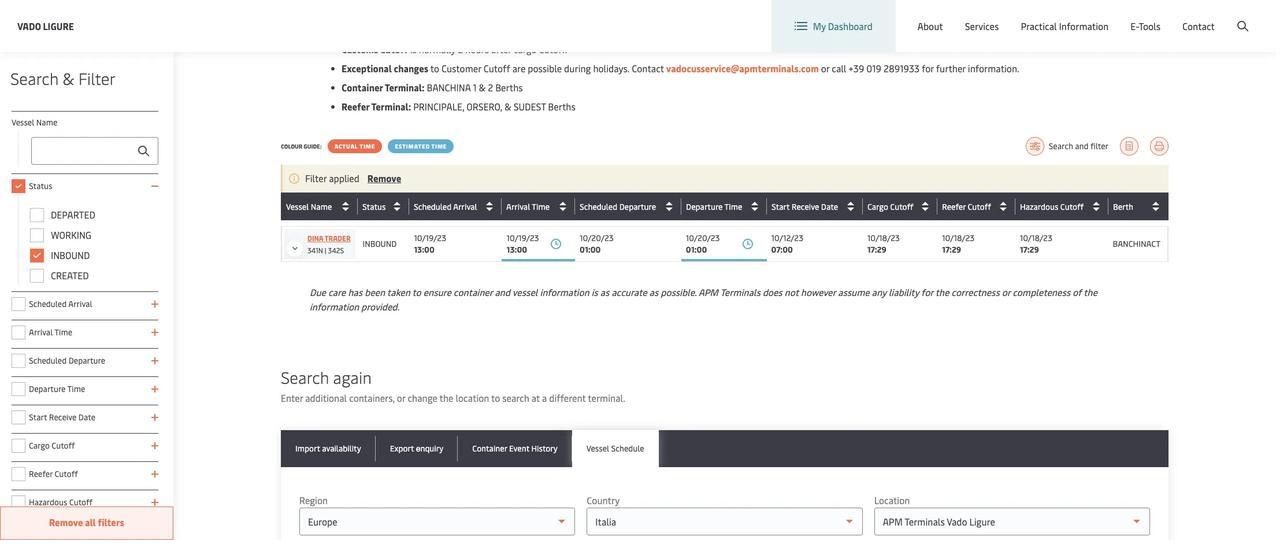 Task type: describe. For each thing, give the bounding box(es) containing it.
terminal.
[[588, 391, 626, 404]]

name for vessel name button associated with second the cargo cutoff button from right status button
[[311, 201, 332, 212]]

a
[[542, 391, 547, 404]]

|
[[325, 246, 327, 255]]

2 10/20/23 01:00 from the left
[[686, 232, 720, 255]]

different
[[550, 391, 586, 404]]

is inside due care has been taken to ensure container and vessel information is as accurate as possible. apm terminals does not however assume any liability for the correctness or completeness of the information provided.
[[592, 286, 598, 298]]

has
[[348, 286, 363, 298]]

additional
[[305, 391, 347, 404]]

location
[[456, 391, 489, 404]]

container for container terminal: banchina 1 & 2 berths
[[342, 81, 383, 94]]

colour
[[281, 142, 302, 150]]

еnquiry
[[416, 443, 444, 454]]

been
[[365, 286, 385, 298]]

region
[[300, 494, 328, 507]]

during
[[564, 62, 591, 75]]

2891933
[[884, 62, 920, 75]]

start receive date for second the cargo cutoff button
[[772, 201, 839, 212]]

status button for second the cargo cutoff button from right
[[363, 197, 407, 216]]

1
[[473, 81, 477, 94]]

0 vertical spatial is
[[410, 43, 417, 56]]

working
[[51, 228, 91, 241]]

to inside the search again enter additional containers, or change the location to search at a different terminal.
[[491, 391, 500, 404]]

completeness
[[1013, 286, 1071, 298]]

vado ligure link
[[17, 19, 74, 33]]

exceptional changes to customer cutoff are possible during holidays.
[[342, 62, 630, 75]]

not
[[785, 286, 799, 298]]

switch location button
[[933, 10, 1017, 23]]

again
[[333, 366, 372, 388]]

scheduled departure for second the cargo cutoff button from right status button
[[580, 201, 656, 212]]

019
[[867, 62, 882, 75]]

enter
[[281, 391, 303, 404]]

2 10/18/23 17:29 from the left
[[943, 232, 975, 255]]

at
[[532, 391, 540, 404]]

and inside button
[[1076, 141, 1089, 152]]

account
[[1221, 11, 1255, 23]]

accurate
[[612, 286, 647, 298]]

341n
[[308, 246, 323, 255]]

hazardous cutoff for hazardous cutoff button corresponding to second the cargo cutoff button
[[1021, 201, 1084, 212]]

terminal: for reefer terminal:
[[372, 100, 411, 113]]

global
[[1054, 11, 1080, 23]]

1 10/20/23 from the left
[[580, 232, 614, 243]]

export
[[390, 443, 414, 454]]

cargo cutoff for second the cargo cutoff button
[[868, 201, 914, 212]]

0 vertical spatial for
[[922, 62, 934, 75]]

import
[[295, 443, 320, 454]]

1 17:29 from the left
[[868, 244, 887, 255]]

liability
[[889, 286, 920, 298]]

hazardous cutoff for hazardous cutoff button corresponding to second the cargo cutoff button from right
[[1020, 201, 1084, 212]]

receive for second the cargo cutoff button from right
[[792, 201, 819, 212]]

remove all filters button
[[0, 507, 173, 540]]

practical information button
[[1021, 0, 1109, 52]]

reefer cutoff button for second the cargo cutoff button from right
[[943, 197, 1013, 216]]

applied
[[329, 172, 360, 184]]

import availability
[[295, 443, 361, 454]]

orsero,
[[467, 100, 503, 113]]

banchinact
[[1113, 238, 1161, 249]]

sudest
[[514, 100, 546, 113]]

search
[[503, 391, 530, 404]]

vadocusservice@apmterminals.com link
[[667, 62, 819, 75]]

2 horizontal spatial the
[[1084, 286, 1098, 298]]

login / create account
[[1161, 11, 1255, 23]]

1 01:00 from the left
[[580, 244, 601, 255]]

scheduled arrival button for second the cargo cutoff button status button
[[414, 197, 499, 216]]

history
[[532, 443, 558, 454]]

tab list containing import availability
[[281, 430, 1169, 467]]

e-tools button
[[1131, 0, 1161, 52]]

reefer cutoff for reefer cutoff button related to second the cargo cutoff button
[[943, 201, 992, 212]]

customer
[[442, 62, 482, 75]]

0 horizontal spatial filter
[[78, 67, 116, 89]]

and inside due care has been taken to ensure container and vessel information is as accurate as possible. apm terminals does not however assume any liability for the correctness or completeness of the information provided.
[[495, 286, 511, 298]]

my
[[813, 20, 826, 32]]

change
[[408, 391, 438, 404]]

availability
[[322, 443, 361, 454]]

vessel name button for second the cargo cutoff button from right status button
[[286, 197, 355, 216]]

principale,
[[414, 100, 465, 113]]

due care has been taken to ensure container and vessel information is as accurate as possible. apm terminals does not however assume any liability for the correctness or completeness of the information provided.
[[310, 286, 1098, 313]]

vessel inside button
[[587, 443, 610, 454]]

however
[[801, 286, 836, 298]]

status button for second the cargo cutoff button
[[363, 197, 407, 216]]

berth button for hazardous cutoff button corresponding to second the cargo cutoff button from right
[[1113, 197, 1166, 216]]

berth for the "berth" 'button' for hazardous cutoff button corresponding to second the cargo cutoff button
[[1114, 201, 1134, 212]]

departure time button for start receive date button corresponding to second the cargo cutoff button
[[686, 197, 764, 216]]

banchina
[[427, 81, 471, 94]]

342s
[[328, 246, 344, 255]]

about
[[918, 20, 944, 32]]

terminal: for container terminal:
[[385, 81, 425, 94]]

provided.
[[361, 300, 400, 313]]

1 10/19/23 13:00 from the left
[[414, 232, 447, 255]]

terminals
[[721, 286, 761, 298]]

are
[[513, 62, 526, 75]]

departed
[[51, 208, 95, 221]]

call
[[832, 62, 847, 75]]

contact for contact vadocusservice@apmterminals.com or call +39 019 2891933 for further information.
[[632, 62, 664, 75]]

vado ligure
[[17, 19, 74, 32]]

dina trader 341n | 342s
[[308, 234, 351, 255]]

search for search & filter
[[10, 67, 59, 89]]

possible.
[[661, 286, 697, 298]]

search and filter
[[1049, 141, 1109, 152]]

vessel name button for second the cargo cutoff button status button
[[286, 197, 355, 216]]

berths for banchina 1 & 2 berths
[[496, 81, 523, 94]]

create
[[1192, 11, 1219, 23]]

contact button
[[1183, 0, 1216, 52]]

+39
[[849, 62, 865, 75]]

1 13:00 from the left
[[414, 244, 435, 255]]

ligure
[[43, 19, 74, 32]]

container
[[454, 286, 493, 298]]

information
[[1060, 20, 1109, 32]]

& for reefer terminal:
[[505, 100, 512, 113]]

filters
[[98, 516, 124, 529]]

switch location
[[951, 10, 1017, 23]]

remove all filters
[[49, 516, 124, 529]]

start receive date button for second the cargo cutoff button from right
[[772, 197, 860, 216]]

global menu button
[[1028, 0, 1118, 34]]

container event history button
[[458, 430, 572, 467]]

due
[[310, 286, 326, 298]]

further
[[937, 62, 966, 75]]

status for vessel name button associated with second the cargo cutoff button status button
[[363, 201, 386, 212]]

search & filter
[[10, 67, 116, 89]]

the inside the search again enter additional containers, or change the location to search at a different terminal.
[[440, 391, 454, 404]]

0 horizontal spatial inbound
[[51, 249, 90, 261]]

3 10/18/23 from the left
[[1020, 232, 1053, 243]]

time for estimated time
[[432, 142, 447, 150]]

2 10/18/23 from the left
[[943, 232, 975, 243]]

country
[[587, 494, 620, 507]]



Task type: vqa. For each thing, say whether or not it's contained in the screenshot.
342s
yes



Task type: locate. For each thing, give the bounding box(es) containing it.
berths for principale, orsero, & sudest berths
[[548, 100, 576, 113]]

e-
[[1131, 20, 1139, 32]]

is up changes
[[410, 43, 417, 56]]

start
[[772, 201, 790, 212], [772, 201, 790, 212], [29, 412, 47, 423]]

0 horizontal spatial the
[[440, 391, 454, 404]]

care
[[328, 286, 346, 298]]

status for vessel name button associated with second the cargo cutoff button from right status button
[[363, 201, 386, 212]]

2 13:00 from the left
[[507, 244, 527, 255]]

normally
[[419, 43, 456, 56]]

hazardous cutoff button for second the cargo cutoff button from right
[[1020, 197, 1106, 216]]

search down vado
[[10, 67, 59, 89]]

1 horizontal spatial search
[[281, 366, 329, 388]]

1 horizontal spatial 10/19/23 13:00
[[507, 232, 539, 255]]

0 vertical spatial search
[[10, 67, 59, 89]]

1 horizontal spatial 10/18/23 17:29
[[943, 232, 975, 255]]

login / create account link
[[1140, 0, 1255, 34]]

hazardous
[[1020, 201, 1059, 212], [1021, 201, 1059, 212], [29, 497, 67, 508]]

2
[[458, 43, 463, 56], [488, 81, 493, 94]]

berths right sudest
[[548, 100, 576, 113]]

event
[[509, 443, 530, 454]]

0 horizontal spatial search
[[10, 67, 59, 89]]

1 vertical spatial container
[[473, 443, 507, 454]]

1 horizontal spatial 10/20/23
[[686, 232, 720, 243]]

1 horizontal spatial 2
[[488, 81, 493, 94]]

10/19/23 13:00 up ensure
[[414, 232, 447, 255]]

0 horizontal spatial 13:00
[[414, 244, 435, 255]]

estimated time
[[395, 142, 447, 150]]

0 horizontal spatial 10/20/23 01:00
[[580, 232, 614, 255]]

tools
[[1139, 20, 1161, 32]]

10/18/23 up any
[[868, 232, 900, 243]]

date
[[821, 201, 838, 212], [822, 201, 839, 212], [79, 412, 95, 423]]

13:00 up ensure
[[414, 244, 435, 255]]

to inside due care has been taken to ensure container and vessel information is as accurate as possible. apm terminals does not however assume any liability for the correctness or completeness of the information provided.
[[413, 286, 421, 298]]

1 vertical spatial information
[[310, 300, 359, 313]]

0 vertical spatial and
[[1076, 141, 1089, 152]]

1 vertical spatial to
[[413, 286, 421, 298]]

0 horizontal spatial 10/18/23 17:29
[[868, 232, 900, 255]]

contact
[[1183, 20, 1216, 32], [632, 62, 664, 75]]

the right change at the left of page
[[440, 391, 454, 404]]

information down care
[[310, 300, 359, 313]]

exceptional
[[342, 62, 392, 75]]

& for container terminal:
[[479, 81, 486, 94]]

None checkbox
[[12, 179, 25, 193], [12, 297, 25, 311], [12, 354, 25, 368], [12, 382, 25, 396], [12, 411, 25, 424], [12, 439, 25, 453], [12, 467, 25, 481], [12, 496, 25, 509], [12, 179, 25, 193], [12, 297, 25, 311], [12, 354, 25, 368], [12, 382, 25, 396], [12, 411, 25, 424], [12, 439, 25, 453], [12, 467, 25, 481], [12, 496, 25, 509]]

to down 'normally'
[[431, 62, 439, 75]]

None text field
[[31, 137, 158, 165]]

10/19/23 13:00 up vessel
[[507, 232, 539, 255]]

container terminal: banchina 1 & 2 berths
[[342, 81, 523, 94]]

0 vertical spatial contact
[[1183, 20, 1216, 32]]

1 horizontal spatial &
[[479, 81, 486, 94]]

2 cargo cutoff button from the left
[[868, 197, 935, 216]]

the left "correctness" at the right bottom of the page
[[936, 286, 950, 298]]

my dashboard button
[[795, 0, 873, 52]]

berths
[[496, 81, 523, 94], [548, 100, 576, 113]]

start receive date button for second the cargo cutoff button
[[772, 197, 860, 216]]

1 horizontal spatial 13:00
[[507, 244, 527, 255]]

& right 1
[[479, 81, 486, 94]]

search again enter additional containers, or change the location to search at a different terminal.
[[281, 366, 626, 404]]

2 10/19/23 13:00 from the left
[[507, 232, 539, 255]]

guide:
[[304, 142, 322, 150]]

inbound up created
[[51, 249, 90, 261]]

None checkbox
[[12, 326, 25, 339]]

colour guide:
[[281, 142, 322, 150]]

contact for contact
[[1183, 20, 1216, 32]]

the right of
[[1084, 286, 1098, 298]]

container down exceptional
[[342, 81, 383, 94]]

2 time from the left
[[432, 142, 447, 150]]

1 vertical spatial search
[[1049, 141, 1074, 152]]

2 01:00 from the left
[[686, 244, 707, 255]]

reefer cutoff button for second the cargo cutoff button
[[943, 197, 1013, 216]]

1 10/19/23 from the left
[[414, 232, 447, 243]]

1 horizontal spatial to
[[431, 62, 439, 75]]

/
[[1186, 11, 1190, 23]]

2 horizontal spatial or
[[1003, 286, 1011, 298]]

reefer cutoff for reefer cutoff button for second the cargo cutoff button from right
[[943, 201, 992, 212]]

vessel name
[[12, 117, 57, 128], [286, 201, 332, 212], [286, 201, 332, 212]]

cargo cutoff for second the cargo cutoff button from right
[[868, 201, 914, 212]]

tab list
[[281, 430, 1169, 467]]

assume
[[838, 286, 870, 298]]

1 vertical spatial berths
[[548, 100, 576, 113]]

0 horizontal spatial 10/20/23
[[580, 232, 614, 243]]

1 berth from the left
[[1113, 201, 1134, 212]]

container inside button
[[473, 443, 507, 454]]

start receive date for second the cargo cutoff button from right
[[772, 201, 838, 212]]

1 horizontal spatial the
[[936, 286, 950, 298]]

1 horizontal spatial remove
[[368, 172, 401, 184]]

17:29 up "correctness" at the right bottom of the page
[[943, 244, 962, 255]]

1 berth button from the left
[[1113, 197, 1166, 216]]

0 horizontal spatial location
[[875, 494, 910, 507]]

reefer terminal: principale, orsero, & sudest berths
[[342, 100, 576, 113]]

1 reefer cutoff button from the left
[[943, 197, 1013, 216]]

0 horizontal spatial &
[[63, 67, 74, 89]]

time right actual
[[360, 142, 375, 150]]

information right vessel
[[540, 286, 590, 298]]

1 start receive date button from the left
[[772, 197, 860, 216]]

correctness
[[952, 286, 1000, 298]]

to left search
[[491, 391, 500, 404]]

1 horizontal spatial contact
[[1183, 20, 1216, 32]]

status
[[29, 180, 52, 191], [363, 201, 386, 212], [363, 201, 386, 212]]

2 vertical spatial to
[[491, 391, 500, 404]]

and left vessel
[[495, 286, 511, 298]]

0 vertical spatial container
[[342, 81, 383, 94]]

cargo
[[514, 43, 537, 56]]

for inside due care has been taken to ensure container and vessel information is as accurate as possible. apm terminals does not however assume any liability for the correctness or completeness of the information provided.
[[922, 286, 934, 298]]

scheduled departure button
[[580, 197, 679, 216], [580, 197, 679, 216]]

10/20/23
[[580, 232, 614, 243], [686, 232, 720, 243]]

hazardous for hazardous cutoff button corresponding to second the cargo cutoff button
[[1021, 201, 1059, 212]]

01:00
[[580, 244, 601, 255], [686, 244, 707, 255]]

search up enter
[[281, 366, 329, 388]]

0 vertical spatial or
[[822, 62, 830, 75]]

0 vertical spatial location
[[981, 10, 1017, 23]]

berth button
[[1113, 197, 1166, 216], [1114, 197, 1166, 216]]

container event history
[[473, 443, 558, 454]]

start for second the cargo cutoff button from right
[[772, 201, 790, 212]]

1 horizontal spatial information
[[540, 286, 590, 298]]

2 as from the left
[[650, 286, 659, 298]]

container left event
[[473, 443, 507, 454]]

or inside the search again enter additional containers, or change the location to search at a different terminal.
[[397, 391, 406, 404]]

0 horizontal spatial 10/19/23
[[414, 232, 447, 243]]

2 departure time button from the left
[[686, 197, 764, 216]]

10/12/23 07:00
[[772, 232, 804, 255]]

10/18/23 up "correctness" at the right bottom of the page
[[943, 232, 975, 243]]

vado
[[17, 19, 41, 32]]

0 horizontal spatial berths
[[496, 81, 523, 94]]

export еnquiry button
[[376, 430, 458, 467]]

10/18/23 17:29 up "correctness" at the right bottom of the page
[[943, 232, 975, 255]]

berth for hazardous cutoff button corresponding to second the cargo cutoff button from right the "berth" 'button'
[[1113, 201, 1134, 212]]

CREATED checkbox
[[30, 269, 44, 283]]

berths down are
[[496, 81, 523, 94]]

17:29
[[868, 244, 887, 255], [943, 244, 962, 255], [1020, 244, 1040, 255]]

0 horizontal spatial remove
[[49, 516, 83, 529]]

e-tools
[[1131, 20, 1161, 32]]

hazardous for hazardous cutoff button corresponding to second the cargo cutoff button from right
[[1020, 201, 1059, 212]]

about button
[[918, 0, 944, 52]]

17:29 up completeness
[[1020, 244, 1040, 255]]

name for vessel name button associated with second the cargo cutoff button status button
[[311, 201, 332, 212]]

berth button for hazardous cutoff button corresponding to second the cargo cutoff button
[[1114, 197, 1166, 216]]

departure time button
[[686, 197, 764, 216], [686, 197, 764, 216]]

reefer
[[342, 100, 370, 113], [943, 201, 966, 212], [943, 201, 966, 212], [29, 468, 53, 479]]

2 berth from the left
[[1114, 201, 1134, 212]]

1 vertical spatial contact
[[632, 62, 664, 75]]

13:00 up vessel
[[507, 244, 527, 255]]

0 horizontal spatial 2
[[458, 43, 463, 56]]

DEPARTED checkbox
[[30, 208, 44, 222]]

10/19/23
[[414, 232, 447, 243], [507, 232, 539, 243]]

1 hazardous cutoff button from the left
[[1020, 197, 1106, 216]]

1 horizontal spatial 10/20/23 01:00
[[686, 232, 720, 255]]

2 hazardous cutoff button from the left
[[1021, 197, 1106, 216]]

1 10/20/23 01:00 from the left
[[580, 232, 614, 255]]

date for second the cargo cutoff button from right
[[821, 201, 838, 212]]

2 berth button from the left
[[1114, 197, 1166, 216]]

status button
[[363, 197, 407, 216], [363, 197, 407, 216]]

0 vertical spatial information
[[540, 286, 590, 298]]

1 vertical spatial remove
[[49, 516, 83, 529]]

remove right applied on the top of the page
[[368, 172, 401, 184]]

0 horizontal spatial time
[[360, 142, 375, 150]]

0 vertical spatial remove
[[368, 172, 401, 184]]

scheduled departure button for start receive date button corresponding to second the cargo cutoff button
[[580, 197, 679, 216]]

0 vertical spatial terminal:
[[385, 81, 425, 94]]

1 departure time button from the left
[[686, 197, 764, 216]]

1 horizontal spatial filter
[[305, 172, 327, 184]]

3 17:29 from the left
[[1020, 244, 1040, 255]]

2 10/20/23 from the left
[[686, 232, 720, 243]]

1 vertical spatial filter
[[305, 172, 327, 184]]

1 horizontal spatial 17:29
[[943, 244, 962, 255]]

0 horizontal spatial container
[[342, 81, 383, 94]]

departure time button for second the cargo cutoff button from right start receive date button
[[686, 197, 764, 216]]

filter
[[1091, 141, 1109, 152]]

WORKING checkbox
[[30, 228, 44, 242]]

2 vertical spatial or
[[397, 391, 406, 404]]

for
[[922, 62, 934, 75], [922, 286, 934, 298]]

to right taken
[[413, 286, 421, 298]]

trader
[[325, 234, 351, 243]]

search for search and filter
[[1049, 141, 1074, 152]]

1 vertical spatial is
[[592, 286, 598, 298]]

2 horizontal spatial to
[[491, 391, 500, 404]]

or inside due care has been taken to ensure container and vessel information is as accurate as possible. apm terminals does not however assume any liability for the correctness or completeness of the information provided.
[[1003, 286, 1011, 298]]

start for second the cargo cutoff button
[[772, 201, 790, 212]]

practical information
[[1021, 20, 1109, 32]]

scheduled arrival for second the cargo cutoff button from right status button
[[414, 201, 477, 212]]

time right estimated
[[432, 142, 447, 150]]

1 vertical spatial or
[[1003, 286, 1011, 298]]

INBOUND checkbox
[[30, 249, 44, 263]]

0 horizontal spatial is
[[410, 43, 417, 56]]

0 vertical spatial to
[[431, 62, 439, 75]]

2 horizontal spatial search
[[1049, 141, 1074, 152]]

changes
[[394, 62, 429, 75]]

0 horizontal spatial contact
[[632, 62, 664, 75]]

or left change at the left of page
[[397, 391, 406, 404]]

1 horizontal spatial location
[[981, 10, 1017, 23]]

cutoff.
[[539, 43, 568, 56]]

start receive date button
[[772, 197, 860, 216], [772, 197, 860, 216]]

1 horizontal spatial 10/19/23
[[507, 232, 539, 243]]

menu
[[1083, 11, 1106, 23]]

receive for second the cargo cutoff button
[[792, 201, 820, 212]]

date for second the cargo cutoff button
[[822, 201, 839, 212]]

or right "correctness" at the right bottom of the page
[[1003, 286, 1011, 298]]

global menu
[[1054, 11, 1106, 23]]

possible
[[528, 62, 562, 75]]

import availability button
[[281, 430, 376, 467]]

1 10/18/23 from the left
[[868, 232, 900, 243]]

3 10/18/23 17:29 from the left
[[1020, 232, 1053, 255]]

2 right 1
[[488, 81, 493, 94]]

or
[[822, 62, 830, 75], [1003, 286, 1011, 298], [397, 391, 406, 404]]

1 horizontal spatial or
[[822, 62, 830, 75]]

0 horizontal spatial 10/18/23
[[868, 232, 900, 243]]

scheduled arrival button for second the cargo cutoff button from right status button
[[414, 197, 499, 216]]

1 horizontal spatial and
[[1076, 141, 1089, 152]]

& left sudest
[[505, 100, 512, 113]]

2 left hours
[[458, 43, 463, 56]]

1 horizontal spatial 10/18/23
[[943, 232, 975, 243]]

receive
[[792, 201, 819, 212], [792, 201, 820, 212], [49, 412, 77, 423]]

for left further
[[922, 62, 934, 75]]

1 vertical spatial and
[[495, 286, 511, 298]]

cargo for second the cargo cutoff button from right
[[868, 201, 889, 212]]

1 vertical spatial 2
[[488, 81, 493, 94]]

0 horizontal spatial and
[[495, 286, 511, 298]]

1 vertical spatial location
[[875, 494, 910, 507]]

1 horizontal spatial inbound
[[363, 238, 397, 249]]

actual
[[335, 142, 358, 150]]

07:00
[[772, 244, 793, 255]]

10/19/23 up vessel
[[507, 232, 539, 243]]

0 vertical spatial 2
[[458, 43, 463, 56]]

for right liability at the bottom right
[[922, 286, 934, 298]]

remove left all at the bottom of page
[[49, 516, 83, 529]]

scheduled departure for second the cargo cutoff button status button
[[580, 201, 656, 212]]

1 horizontal spatial container
[[473, 443, 507, 454]]

2 horizontal spatial 10/18/23
[[1020, 232, 1053, 243]]

and
[[1076, 141, 1089, 152], [495, 286, 511, 298]]

0 horizontal spatial or
[[397, 391, 406, 404]]

1 horizontal spatial 01:00
[[686, 244, 707, 255]]

inbound
[[363, 238, 397, 249], [51, 249, 90, 261]]

search inside the search again enter additional containers, or change the location to search at a different terminal.
[[281, 366, 329, 388]]

customs
[[342, 43, 378, 56]]

to
[[431, 62, 439, 75], [413, 286, 421, 298], [491, 391, 500, 404]]

0 horizontal spatial as
[[601, 286, 610, 298]]

2 17:29 from the left
[[943, 244, 962, 255]]

practical
[[1021, 20, 1057, 32]]

1 cargo cutoff button from the left
[[868, 197, 935, 216]]

10/18/23 17:29 up completeness
[[1020, 232, 1053, 255]]

information
[[540, 286, 590, 298], [310, 300, 359, 313]]

cargo
[[868, 201, 889, 212], [868, 201, 889, 212], [29, 440, 50, 451]]

2 10/19/23 from the left
[[507, 232, 539, 243]]

2 horizontal spatial 17:29
[[1020, 244, 1040, 255]]

1 as from the left
[[601, 286, 610, 298]]

10/18/23 up completeness
[[1020, 232, 1053, 243]]

10/18/23 17:29 up any
[[868, 232, 900, 255]]

as right "accurate"
[[650, 286, 659, 298]]

scheduled arrival
[[414, 201, 477, 212], [414, 201, 477, 212], [29, 298, 92, 309]]

2 horizontal spatial &
[[505, 100, 512, 113]]

0 horizontal spatial to
[[413, 286, 421, 298]]

container
[[342, 81, 383, 94], [473, 443, 507, 454]]

or left call
[[822, 62, 830, 75]]

remove inside button
[[49, 516, 83, 529]]

departure time
[[686, 201, 743, 212], [686, 201, 743, 212], [29, 383, 85, 394]]

scheduled arrival for second the cargo cutoff button status button
[[414, 201, 477, 212]]

1 horizontal spatial as
[[650, 286, 659, 298]]

cargo for second the cargo cutoff button
[[868, 201, 889, 212]]

created
[[51, 269, 89, 282]]

2 reefer cutoff button from the left
[[943, 197, 1013, 216]]

dina
[[308, 234, 323, 243]]

2 vertical spatial search
[[281, 366, 329, 388]]

as left "accurate"
[[601, 286, 610, 298]]

17:29 up any
[[868, 244, 887, 255]]

0 vertical spatial berths
[[496, 81, 523, 94]]

10/12/23
[[772, 232, 804, 243]]

dashboard
[[829, 20, 873, 32]]

2 start receive date button from the left
[[772, 197, 860, 216]]

1 10/18/23 17:29 from the left
[[868, 232, 900, 255]]

1 horizontal spatial time
[[432, 142, 447, 150]]

container for container event history
[[473, 443, 507, 454]]

1 horizontal spatial is
[[592, 286, 598, 298]]

0 horizontal spatial information
[[310, 300, 359, 313]]

1 horizontal spatial berths
[[548, 100, 576, 113]]

0 horizontal spatial 17:29
[[868, 244, 887, 255]]

hazardous cutoff button for second the cargo cutoff button
[[1021, 197, 1106, 216]]

arrival
[[453, 201, 477, 212], [454, 201, 477, 212], [507, 201, 530, 212], [507, 201, 531, 212], [68, 298, 92, 309], [29, 327, 53, 338]]

1 time from the left
[[360, 142, 375, 150]]

& down ligure
[[63, 67, 74, 89]]

filter applied remove
[[305, 172, 401, 184]]

10/19/23 up ensure
[[414, 232, 447, 243]]

inbound right trader
[[363, 238, 397, 249]]

1 vertical spatial terminal:
[[372, 100, 411, 113]]

and left filter in the right top of the page
[[1076, 141, 1089, 152]]

time for actual time
[[360, 142, 375, 150]]

vessel name button
[[286, 197, 355, 216], [286, 197, 355, 216]]

0 horizontal spatial 01:00
[[580, 244, 601, 255]]

scheduled departure button for second the cargo cutoff button from right start receive date button
[[580, 197, 679, 216]]

1 vertical spatial for
[[922, 286, 934, 298]]

2 horizontal spatial 10/18/23 17:29
[[1020, 232, 1053, 255]]

search inside button
[[1049, 141, 1074, 152]]

schedule
[[612, 443, 645, 454]]

0 horizontal spatial 10/19/23 13:00
[[414, 232, 447, 255]]

is left "accurate"
[[592, 286, 598, 298]]

search left filter in the right top of the page
[[1049, 141, 1074, 152]]

0 vertical spatial filter
[[78, 67, 116, 89]]

containers,
[[349, 391, 395, 404]]



